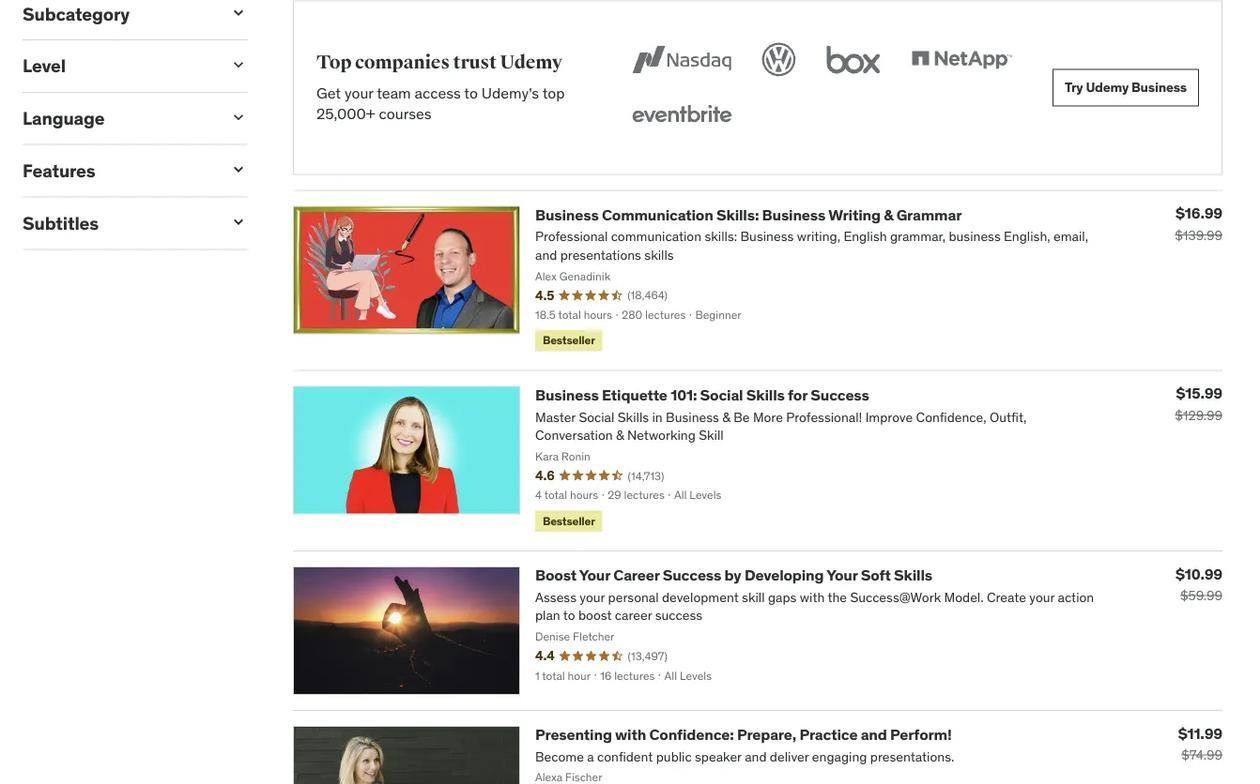 Task type: vqa. For each thing, say whether or not it's contained in the screenshot.


Task type: describe. For each thing, give the bounding box(es) containing it.
udemy's
[[481, 83, 539, 102]]

features
[[23, 159, 95, 182]]

presenting with confidence: prepare, practice and perform! link
[[535, 726, 952, 745]]

1 horizontal spatial success
[[811, 386, 869, 405]]

writing
[[828, 205, 881, 224]]

companies
[[355, 51, 450, 74]]

prepare,
[[737, 726, 796, 745]]

small image for features
[[229, 160, 248, 179]]

and
[[861, 726, 887, 745]]

practice
[[799, 726, 858, 745]]

boost your career success by developing your soft skills
[[535, 566, 932, 585]]

eventbrite image
[[628, 95, 736, 137]]

access
[[415, 83, 461, 102]]

get
[[316, 83, 341, 102]]

subtitles
[[23, 212, 99, 234]]

boost
[[535, 566, 576, 585]]

business right skills:
[[762, 205, 826, 224]]

$11.99
[[1178, 724, 1223, 744]]

for
[[788, 386, 807, 405]]

1 your from the left
[[579, 566, 610, 585]]

career
[[613, 566, 660, 585]]

$129.99
[[1175, 407, 1223, 424]]

language button
[[23, 107, 214, 129]]

$15.99
[[1176, 384, 1223, 403]]

small image for language
[[229, 108, 248, 127]]

soft
[[861, 566, 891, 585]]

small image for level
[[229, 56, 248, 74]]

level button
[[23, 55, 214, 77]]

udemy inside top companies trust udemy get your team access to udemy's top 25,000+ courses
[[500, 51, 562, 74]]

grammar
[[896, 205, 962, 224]]

by
[[724, 566, 741, 585]]

level
[[23, 55, 66, 77]]

perform!
[[890, 726, 952, 745]]

skills:
[[716, 205, 759, 224]]

language
[[23, 107, 105, 129]]

business left communication
[[535, 205, 599, 224]]

$139.99
[[1175, 227, 1223, 244]]

business right the try
[[1132, 79, 1187, 96]]

top companies trust udemy get your team access to udemy's top 25,000+ courses
[[316, 51, 565, 123]]

features button
[[23, 159, 214, 182]]

$15.99 $129.99
[[1175, 384, 1223, 424]]

&
[[884, 205, 893, 224]]



Task type: locate. For each thing, give the bounding box(es) containing it.
$11.99 $74.99
[[1178, 724, 1223, 764]]

2 your from the left
[[826, 566, 858, 585]]

small image for subcategory
[[229, 3, 248, 22]]

subcategory button
[[23, 2, 214, 25]]

presenting
[[535, 726, 612, 745]]

udemy right the try
[[1086, 79, 1129, 96]]

business left etiquette
[[535, 386, 599, 405]]

small image
[[229, 213, 248, 231]]

business etiquette 101: social skills for success link
[[535, 386, 869, 405]]

top
[[542, 83, 565, 102]]

$10.99 $59.99
[[1176, 565, 1223, 605]]

etiquette
[[602, 386, 667, 405]]

courses
[[379, 104, 432, 123]]

confidence:
[[649, 726, 734, 745]]

25,000+
[[316, 104, 375, 123]]

1 vertical spatial skills
[[894, 566, 932, 585]]

your
[[579, 566, 610, 585], [826, 566, 858, 585]]

trust
[[453, 51, 497, 74]]

developing
[[745, 566, 824, 585]]

your
[[345, 83, 373, 102]]

udemy up udemy's
[[500, 51, 562, 74]]

communication
[[602, 205, 713, 224]]

netapp image
[[907, 39, 1015, 80]]

1 vertical spatial udemy
[[1086, 79, 1129, 96]]

$74.99
[[1181, 747, 1223, 764]]

with
[[615, 726, 646, 745]]

1 small image from the top
[[229, 3, 248, 22]]

0 vertical spatial udemy
[[500, 51, 562, 74]]

1 horizontal spatial udemy
[[1086, 79, 1129, 96]]

try udemy business
[[1065, 79, 1187, 96]]

your right the "boost" at left
[[579, 566, 610, 585]]

skills
[[746, 386, 785, 405], [894, 566, 932, 585]]

success right 'for'
[[811, 386, 869, 405]]

0 horizontal spatial success
[[663, 566, 721, 585]]

1 horizontal spatial your
[[826, 566, 858, 585]]

business communication skills: business writing & grammar
[[535, 205, 962, 224]]

top
[[316, 51, 352, 74]]

business communication skills: business writing & grammar link
[[535, 205, 962, 224]]

social
[[700, 386, 743, 405]]

business
[[1132, 79, 1187, 96], [535, 205, 599, 224], [762, 205, 826, 224], [535, 386, 599, 405]]

0 horizontal spatial your
[[579, 566, 610, 585]]

1 vertical spatial success
[[663, 566, 721, 585]]

team
[[377, 83, 411, 102]]

to
[[464, 83, 478, 102]]

2 small image from the top
[[229, 56, 248, 74]]

101:
[[671, 386, 697, 405]]

success left by
[[663, 566, 721, 585]]

$10.99
[[1176, 565, 1223, 584]]

nasdaq image
[[628, 39, 736, 80]]

try udemy business link
[[1053, 69, 1199, 107]]

$16.99 $139.99
[[1175, 204, 1223, 244]]

box image
[[822, 39, 885, 80]]

presenting with confidence: prepare, practice and perform!
[[535, 726, 952, 745]]

skills right soft
[[894, 566, 932, 585]]

small image
[[229, 3, 248, 22], [229, 56, 248, 74], [229, 108, 248, 127], [229, 160, 248, 179]]

0 vertical spatial skills
[[746, 386, 785, 405]]

subtitles button
[[23, 212, 214, 234]]

skills left 'for'
[[746, 386, 785, 405]]

success
[[811, 386, 869, 405], [663, 566, 721, 585]]

$16.99
[[1176, 204, 1223, 223]]

try
[[1065, 79, 1083, 96]]

3 small image from the top
[[229, 108, 248, 127]]

your left soft
[[826, 566, 858, 585]]

udemy
[[500, 51, 562, 74], [1086, 79, 1129, 96]]

boost your career success by developing your soft skills link
[[535, 566, 932, 585]]

4 small image from the top
[[229, 160, 248, 179]]

0 horizontal spatial skills
[[746, 386, 785, 405]]

business etiquette 101: social skills for success
[[535, 386, 869, 405]]

1 horizontal spatial skills
[[894, 566, 932, 585]]

subcategory
[[23, 2, 130, 25]]

volkswagen image
[[758, 39, 799, 80]]

0 vertical spatial success
[[811, 386, 869, 405]]

$59.99
[[1180, 588, 1223, 605]]

0 horizontal spatial udemy
[[500, 51, 562, 74]]



